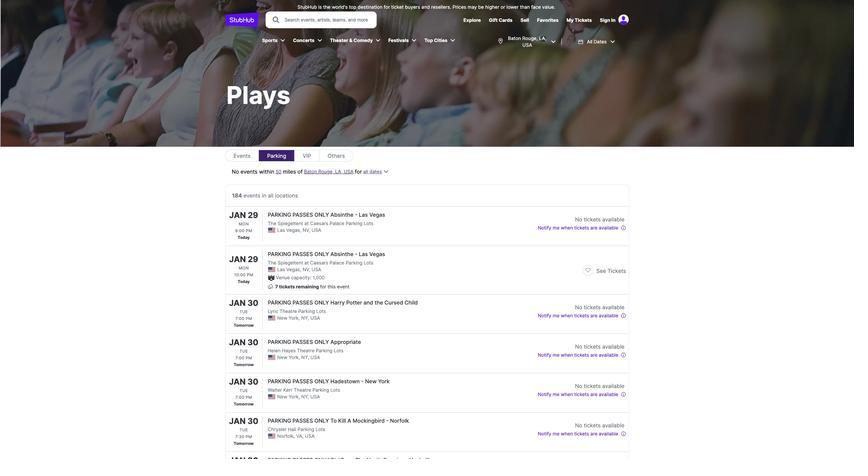 Task type: describe. For each thing, give the bounding box(es) containing it.
- for jan 30 tue 7:00 pm tomorrow
[[361, 378, 364, 385]]

parking passes only to kill a mockingbird - norfolk
[[268, 418, 409, 424]]

&
[[349, 37, 353, 43]]

jan for us national flag icon related to parking passes only hadestown - new york
[[229, 377, 246, 387]]

miles
[[283, 168, 296, 175]]

va,
[[296, 434, 304, 439]]

new left york at the bottom left of the page
[[365, 378, 377, 385]]

only for us national flag icon associated with parking passes only absinthe - las vegas
[[315, 251, 329, 258]]

walter
[[268, 387, 282, 393]]

to
[[331, 418, 337, 424]]

absinthe for jan 29 mon 8:00 pm today
[[331, 212, 354, 218]]

events for in
[[244, 192, 261, 199]]

theater & comedy link
[[327, 33, 376, 48]]

child
[[405, 299, 418, 306]]

gift cards link
[[489, 17, 513, 23]]

jan 30 tue 7:00 pm tomorrow for parking passes only appropriate
[[229, 338, 259, 368]]

within
[[259, 168, 274, 175]]

remaining
[[296, 284, 319, 290]]

venue capacity: 1,000
[[276, 275, 325, 281]]

only for us national flag icon related to parking passes only harry potter and the cursed child
[[315, 299, 329, 306]]

vip button
[[294, 150, 319, 162]]

prices
[[453, 4, 467, 10]]

me for vegas
[[553, 225, 560, 231]]

is
[[318, 4, 322, 10]]

higher
[[486, 4, 500, 10]]

see
[[597, 268, 606, 274]]

tickets for see tickets
[[608, 268, 626, 274]]

8:00
[[235, 228, 245, 233]]

destination
[[358, 4, 383, 10]]

event
[[337, 284, 350, 290]]

notify me when tickets are available button for mockingbird
[[538, 430, 626, 438]]

pm for us national flag icon associated with parking passes only absinthe - las vegas
[[247, 272, 254, 277]]

no for the
[[575, 304, 583, 311]]

helen hayes theatre parking lots
[[268, 348, 344, 354]]

caesars for jan 29 mon 8:00 pm today
[[310, 221, 328, 226]]

no for vegas
[[575, 216, 583, 223]]

vip
[[303, 152, 311, 159]]

- for jan 29 mon 10:00 pm today
[[355, 251, 358, 258]]

others button
[[319, 150, 354, 162]]

new for parking passes only harry potter and the cursed child
[[277, 315, 288, 321]]

no events within 50 miles of baton rouge, la, usa
[[232, 168, 354, 175]]

value.
[[543, 4, 556, 10]]

Search events, artists, teams, and more field
[[284, 16, 370, 24]]

tomorrow for parking passes only to kill a mockingbird - norfolk
[[234, 441, 254, 446]]

mon for jan 29 mon 8:00 pm today
[[239, 222, 249, 227]]

plays
[[227, 80, 291, 110]]

of
[[298, 168, 303, 175]]

see tickets
[[597, 268, 626, 274]]

passes for us national flag icon associated with parking passes only absinthe - las vegas
[[293, 251, 313, 258]]

norfolk,
[[277, 434, 295, 439]]

parking for us national flag icon for parking passes only to kill a mockingbird - norfolk
[[268, 418, 291, 424]]

than
[[520, 4, 530, 10]]

today for jan 29 mon 8:00 pm today
[[238, 235, 250, 240]]

parking passes only absinthe - las vegas for jan 29 mon 10:00 pm today
[[268, 251, 385, 258]]

are for york
[[591, 392, 598, 397]]

notify me when tickets are available button for york
[[538, 390, 626, 399]]

parking for us national flag icon related to parking passes only harry potter and the cursed child
[[268, 299, 291, 306]]

favorites link
[[537, 17, 559, 23]]

ny, for appropriate
[[301, 355, 309, 360]]

top
[[349, 4, 357, 10]]

gift
[[489, 17, 498, 23]]

top cities link
[[421, 33, 450, 48]]

stubhub is the world's top destination for ticket buyers and resellers. prices may be higher or lower than face value.
[[298, 4, 556, 10]]

this
[[328, 284, 336, 290]]

us national flag image for parking passes only hadestown - new york
[[268, 395, 275, 400]]

tue for parking passes only hadestown - new york
[[240, 388, 248, 393]]

ny, for harry
[[301, 315, 309, 321]]

3 notify me when tickets are available button from the top
[[538, 351, 626, 359]]

venue
[[276, 275, 290, 281]]

me for mockingbird
[[553, 431, 560, 437]]

tooltip image for mockingbird
[[621, 432, 626, 437]]

only for us national flag icon related to parking passes only hadestown - new york
[[315, 378, 329, 385]]

la, inside no events within 50 miles of baton rouge, la, usa
[[335, 169, 343, 174]]

face
[[532, 4, 541, 10]]

york, for parking passes only harry potter and the cursed child
[[289, 315, 300, 321]]

jan for us national flag icon related to parking passes only appropriate
[[229, 338, 246, 348]]

new york, ny, usa for parking passes only appropriate
[[277, 355, 320, 360]]

all
[[587, 39, 593, 44]]

the spiegeltent at caesars palace parking lots for jan 29 mon 8:00 pm today
[[268, 221, 374, 226]]

notify me when tickets are available button for the
[[538, 312, 626, 320]]

events button
[[225, 150, 259, 162]]

new york, ny, usa for parking passes only hadestown - new york
[[277, 394, 320, 400]]

tickets for my tickets
[[575, 17, 592, 23]]

cursed
[[385, 299, 403, 306]]

sports
[[262, 37, 278, 43]]

events
[[234, 152, 251, 159]]

0 horizontal spatial for
[[320, 284, 326, 290]]

passes for us national flag icon related to parking passes only appropriate
[[293, 339, 313, 346]]

dates
[[370, 169, 382, 174]]

chrysler
[[268, 427, 287, 433]]

world's
[[332, 4, 348, 10]]

a
[[348, 418, 351, 424]]

parking passes only absinthe - las vegas for jan 29 mon 8:00 pm today
[[268, 212, 385, 218]]

buyers
[[405, 4, 420, 10]]

3 when from the top
[[561, 352, 573, 358]]

la, inside baton rouge, la, usa
[[539, 35, 547, 41]]

no tickets available for vegas
[[575, 216, 625, 223]]

my tickets link
[[567, 17, 592, 23]]

palace for jan 29 mon 10:00 pm today
[[330, 260, 345, 266]]

theatre for parking passes only hadestown - new york
[[294, 387, 311, 393]]

or
[[501, 4, 506, 10]]

parking inside button
[[267, 152, 286, 159]]

me for york
[[553, 392, 560, 397]]

nv, for jan 29 mon 10:00 pm today
[[303, 267, 310, 273]]

jan for us national flag icon for parking passes only to kill a mockingbird - norfolk
[[229, 417, 246, 426]]

favorites
[[537, 17, 559, 23]]

parking for us national flag icon related to parking passes only appropriate
[[268, 339, 291, 346]]

in
[[262, 192, 267, 199]]

30 for parking passes only harry potter and the cursed child
[[248, 298, 259, 308]]

tue for parking passes only harry potter and the cursed child
[[240, 310, 248, 315]]

- for jan 29 mon 8:00 pm today
[[355, 212, 358, 218]]

no tickets available for york
[[575, 383, 625, 390]]

30 for parking passes only hadestown - new york
[[248, 377, 259, 387]]

concerts
[[293, 37, 315, 43]]

2 tooltip image from the top
[[621, 353, 626, 358]]

mockingbird
[[353, 418, 385, 424]]

notify me when tickets are available for york
[[538, 392, 619, 397]]

lower
[[507, 4, 519, 10]]

walter kerr theatre parking lots
[[268, 387, 340, 393]]

may
[[468, 4, 477, 10]]

my tickets
[[567, 17, 592, 23]]

chrysler hall parking lots
[[268, 427, 325, 433]]

us national flag image
[[268, 228, 275, 233]]

dates
[[594, 39, 607, 44]]

parking button
[[259, 150, 294, 162]]

my
[[567, 17, 574, 23]]

0 vertical spatial for
[[384, 4, 390, 10]]

mon for jan 29 mon 10:00 pm today
[[239, 266, 249, 271]]

jan 30 tue 7:00 pm tomorrow for parking passes only hadestown - new york
[[229, 377, 259, 407]]

7 tickets remaining for this event
[[275, 284, 350, 290]]

1 horizontal spatial the
[[375, 299, 383, 306]]

3 notify me when tickets are available from the top
[[538, 352, 619, 358]]

lyric theatre parking lots
[[268, 309, 326, 314]]

usa inside no events within 50 miles of baton rouge, la, usa
[[344, 169, 354, 174]]

hall
[[288, 427, 296, 433]]

sign
[[600, 17, 611, 23]]

3 are from the top
[[591, 352, 598, 358]]

hadestown
[[331, 378, 360, 385]]

sign in link
[[600, 17, 616, 23]]

usa inside baton rouge, la, usa
[[523, 42, 532, 48]]

notify for york
[[538, 392, 552, 397]]

capacity:
[[291, 275, 312, 281]]

top cities
[[425, 37, 448, 43]]

tue for parking passes only to kill a mockingbird - norfolk
[[240, 428, 248, 433]]

parking passes only appropriate
[[268, 339, 361, 346]]

sign in
[[600, 17, 616, 23]]

kill
[[338, 418, 346, 424]]

festivals link
[[385, 33, 412, 48]]

no for mockingbird
[[575, 422, 583, 429]]

at for jan 29 mon 8:00 pm today
[[305, 221, 309, 226]]

0 vertical spatial the
[[323, 4, 331, 10]]

stubhub
[[298, 4, 317, 10]]

spiegeltent for jan 29 mon 10:00 pm today
[[278, 260, 303, 266]]

gift cards
[[489, 17, 513, 23]]

pm for us national flag image
[[246, 228, 252, 233]]

norfolk, va, usa
[[277, 434, 315, 439]]

tomorrow for parking passes only hadestown - new york
[[234, 402, 254, 407]]



Task type: locate. For each thing, give the bounding box(es) containing it.
notify for the
[[538, 313, 552, 319]]

2 are from the top
[[591, 313, 598, 319]]

2 vertical spatial 7:00
[[235, 395, 245, 400]]

0 vertical spatial the spiegeltent at caesars palace parking lots
[[268, 221, 374, 226]]

rouge, inside no events within 50 miles of baton rouge, la, usa
[[319, 169, 334, 174]]

1 vertical spatial jan 30 tue 7:00 pm tomorrow
[[229, 338, 259, 368]]

new york, ny, usa
[[277, 315, 320, 321], [277, 355, 320, 360], [277, 394, 320, 400]]

tomorrow inside jan 30 tue 7:30 pm tomorrow
[[234, 441, 254, 446]]

at
[[305, 221, 309, 226], [305, 260, 309, 266]]

for left dates
[[355, 168, 362, 175]]

pm for us national flag icon for parking passes only to kill a mockingbird - norfolk
[[246, 435, 252, 440]]

today down 10:00
[[238, 279, 250, 284]]

vegas, right us national flag image
[[287, 227, 302, 233]]

the up us national flag image
[[268, 221, 277, 226]]

1 notify me when tickets are available from the top
[[538, 225, 619, 231]]

4 passes from the top
[[293, 339, 313, 346]]

today for jan 29 mon 10:00 pm today
[[238, 279, 250, 284]]

2 us national flag image from the top
[[268, 316, 275, 321]]

4 no tickets available from the top
[[575, 383, 625, 390]]

for all dates
[[355, 168, 382, 175]]

and
[[422, 4, 430, 10], [364, 299, 373, 306]]

0 vertical spatial today
[[238, 235, 250, 240]]

in
[[612, 17, 616, 23]]

1 vertical spatial at
[[305, 260, 309, 266]]

passes up capacity:
[[293, 251, 313, 258]]

29 inside jan 29 mon 10:00 pm today
[[248, 254, 258, 264]]

3 tue from the top
[[240, 388, 248, 393]]

1 vertical spatial ny,
[[301, 355, 309, 360]]

2 vertical spatial ny,
[[301, 394, 309, 400]]

all
[[363, 169, 368, 174], [268, 192, 274, 199]]

us national flag image
[[268, 267, 275, 272], [268, 316, 275, 321], [268, 355, 275, 360], [268, 395, 275, 400], [268, 434, 275, 439]]

are for the
[[591, 313, 598, 319]]

4 notify me when tickets are available button from the top
[[538, 390, 626, 399]]

ny, down helen hayes theatre parking lots
[[301, 355, 309, 360]]

no tickets available for mockingbird
[[575, 422, 625, 429]]

2 spiegeltent from the top
[[278, 260, 303, 266]]

jan 30 tue 7:30 pm tomorrow
[[229, 417, 259, 446]]

4 tomorrow from the top
[[234, 441, 254, 446]]

7:00 for parking passes only hadestown - new york
[[235, 395, 245, 400]]

1 vertical spatial all
[[268, 192, 274, 199]]

6 only from the top
[[315, 418, 329, 424]]

2 notify me when tickets are available from the top
[[538, 313, 619, 319]]

jan 30 tue 7:00 pm tomorrow left helen
[[229, 338, 259, 368]]

rouge, inside baton rouge, la, usa
[[523, 35, 538, 41]]

spiegeltent down locations
[[278, 221, 303, 226]]

2 palace from the top
[[330, 260, 345, 266]]

baton rouge, la, usa button
[[495, 31, 559, 53], [304, 168, 354, 175]]

explore
[[464, 17, 481, 23]]

pm inside jan 30 tue 7:30 pm tomorrow
[[246, 435, 252, 440]]

1 vertical spatial tickets
[[608, 268, 626, 274]]

1 vertical spatial 29
[[248, 254, 258, 264]]

new york, ny, usa down walter kerr theatre parking lots
[[277, 394, 320, 400]]

las vegas, nv, usa up venue capacity: 1,000
[[277, 267, 321, 273]]

york, for parking passes only hadestown - new york
[[289, 394, 300, 400]]

mon inside jan 29 mon 10:00 pm today
[[239, 266, 249, 271]]

184
[[232, 192, 242, 199]]

1 the spiegeltent at caesars palace parking lots from the top
[[268, 221, 374, 226]]

29 for jan 29 mon 8:00 pm today
[[248, 211, 258, 220]]

7:00 for parking passes only appropriate
[[235, 356, 245, 361]]

0 vertical spatial rouge,
[[523, 35, 538, 41]]

when for mockingbird
[[561, 431, 573, 437]]

0 horizontal spatial la,
[[335, 169, 343, 174]]

festivals
[[389, 37, 409, 43]]

tue left "walter"
[[240, 388, 248, 393]]

passes up chrysler hall parking lots
[[293, 418, 313, 424]]

1 vertical spatial vegas,
[[287, 267, 302, 273]]

parking
[[267, 152, 286, 159], [346, 221, 363, 226], [346, 260, 363, 266], [298, 309, 315, 314], [316, 348, 333, 354], [313, 387, 329, 393], [298, 427, 315, 433]]

1 vertical spatial tooltip image
[[621, 353, 626, 358]]

york, for parking passes only appropriate
[[289, 355, 300, 360]]

5 passes from the top
[[293, 378, 313, 385]]

1 horizontal spatial la,
[[539, 35, 547, 41]]

1 vertical spatial palace
[[330, 260, 345, 266]]

jan for us national flag icon related to parking passes only harry potter and the cursed child
[[229, 298, 246, 308]]

new york, ny, usa for parking passes only harry potter and the cursed child
[[277, 315, 320, 321]]

5 me from the top
[[553, 431, 560, 437]]

1 vertical spatial spiegeltent
[[278, 260, 303, 266]]

0 vertical spatial 29
[[248, 211, 258, 220]]

pm for us national flag icon related to parking passes only appropriate
[[246, 356, 252, 361]]

0 vertical spatial caesars
[[310, 221, 328, 226]]

0 vertical spatial vegas,
[[287, 227, 302, 233]]

0 vertical spatial all
[[363, 169, 368, 174]]

1 vertical spatial mon
[[239, 266, 249, 271]]

when
[[561, 225, 573, 231], [561, 313, 573, 319], [561, 352, 573, 358], [561, 392, 573, 397], [561, 431, 573, 437]]

cards
[[499, 17, 513, 23]]

1 vertical spatial vegas
[[369, 251, 385, 258]]

0 vertical spatial las vegas, nv, usa
[[277, 227, 321, 233]]

1 horizontal spatial and
[[422, 4, 430, 10]]

1 ny, from the top
[[301, 315, 309, 321]]

the for jan 29 mon 10:00 pm today
[[268, 260, 277, 266]]

passes for us national flag image
[[293, 212, 313, 218]]

2 the from the top
[[268, 260, 277, 266]]

no tickets available
[[575, 216, 625, 223], [575, 304, 625, 311], [575, 344, 625, 350], [575, 383, 625, 390], [575, 422, 625, 429]]

jan inside jan 29 mon 8:00 pm today
[[229, 211, 246, 220]]

jan 30 tue 7:00 pm tomorrow
[[229, 298, 259, 328], [229, 338, 259, 368], [229, 377, 259, 407]]

2 ny, from the top
[[301, 355, 309, 360]]

hayes
[[282, 348, 296, 354]]

2 nv, from the top
[[303, 267, 310, 273]]

the
[[268, 221, 277, 226], [268, 260, 277, 266]]

0 horizontal spatial baton rouge, la, usa button
[[304, 168, 354, 175]]

ny, down the 'lyric theatre parking lots'
[[301, 315, 309, 321]]

2 mon from the top
[[239, 266, 249, 271]]

the right is
[[323, 4, 331, 10]]

parking up the venue
[[268, 251, 291, 258]]

6 passes from the top
[[293, 418, 313, 424]]

1 vertical spatial york,
[[289, 355, 300, 360]]

tue left helen
[[240, 349, 248, 354]]

4 tue from the top
[[240, 428, 248, 433]]

2 vertical spatial tooltip image
[[621, 432, 626, 437]]

norfolk
[[390, 418, 409, 424]]

pm
[[246, 228, 252, 233], [247, 272, 254, 277], [246, 316, 252, 321], [246, 356, 252, 361], [246, 395, 252, 400], [246, 435, 252, 440]]

jan 30 tue 7:00 pm tomorrow for parking passes only harry potter and the cursed child
[[229, 298, 259, 328]]

notify me when tickets are available button for vegas
[[538, 224, 626, 232]]

tue for parking passes only appropriate
[[240, 349, 248, 354]]

for
[[384, 4, 390, 10], [355, 168, 362, 175], [320, 284, 326, 290]]

0 vertical spatial tickets
[[575, 17, 592, 23]]

pm inside jan 29 mon 8:00 pm today
[[246, 228, 252, 233]]

mon up 10:00
[[239, 266, 249, 271]]

today inside jan 29 mon 8:00 pm today
[[238, 235, 250, 240]]

when for york
[[561, 392, 573, 397]]

new
[[277, 315, 288, 321], [277, 355, 288, 360], [365, 378, 377, 385], [277, 394, 288, 400]]

comedy
[[354, 37, 373, 43]]

the spiegeltent at caesars palace parking lots for jan 29 mon 10:00 pm today
[[268, 260, 374, 266]]

concerts link
[[290, 33, 317, 48]]

0 vertical spatial theatre
[[280, 309, 297, 314]]

3 tomorrow from the top
[[234, 402, 254, 407]]

la,
[[539, 35, 547, 41], [335, 169, 343, 174]]

ny, down walter kerr theatre parking lots
[[301, 394, 309, 400]]

1 vertical spatial the spiegeltent at caesars palace parking lots
[[268, 260, 374, 266]]

4 notify from the top
[[538, 392, 552, 397]]

1 at from the top
[[305, 221, 309, 226]]

us national flag image down "walter"
[[268, 395, 275, 400]]

1 horizontal spatial baton
[[508, 35, 521, 41]]

parking up helen
[[268, 339, 291, 346]]

new down kerr
[[277, 394, 288, 400]]

baton inside baton rouge, la, usa
[[508, 35, 521, 41]]

1 vertical spatial la,
[[335, 169, 343, 174]]

2 7:00 from the top
[[235, 356, 245, 361]]

4 when from the top
[[561, 392, 573, 397]]

are for vegas
[[591, 225, 598, 231]]

sell
[[521, 17, 529, 23]]

2 vertical spatial for
[[320, 284, 326, 290]]

usa
[[523, 42, 532, 48], [344, 169, 354, 174], [312, 227, 321, 233], [312, 267, 321, 273], [311, 315, 320, 321], [311, 355, 320, 360], [311, 394, 320, 400], [305, 434, 315, 439]]

pm for us national flag icon related to parking passes only hadestown - new york
[[246, 395, 252, 400]]

and right potter
[[364, 299, 373, 306]]

me for the
[[553, 313, 560, 319]]

0 vertical spatial and
[[422, 4, 430, 10]]

3 new york, ny, usa from the top
[[277, 394, 320, 400]]

the left cursed
[[375, 299, 383, 306]]

passes for us national flag icon related to parking passes only hadestown - new york
[[293, 378, 313, 385]]

1 tooltip image from the top
[[621, 313, 626, 319]]

30 for parking passes only appropriate
[[248, 338, 259, 348]]

top
[[425, 37, 433, 43]]

las
[[359, 212, 368, 218], [277, 227, 285, 233], [359, 251, 368, 258], [277, 267, 285, 273]]

theatre right lyric
[[280, 309, 297, 314]]

5 us national flag image from the top
[[268, 434, 275, 439]]

for left ticket
[[384, 4, 390, 10]]

1 tooltip image from the top
[[621, 225, 626, 231]]

parking up "walter"
[[268, 378, 291, 385]]

1 vegas, from the top
[[287, 227, 302, 233]]

tooltip image for parking passes only hadestown - new york
[[621, 392, 626, 398]]

0 vertical spatial at
[[305, 221, 309, 226]]

1 horizontal spatial baton rouge, la, usa button
[[495, 31, 559, 53]]

all left dates
[[363, 169, 368, 174]]

palace
[[330, 221, 345, 226], [330, 260, 345, 266]]

1 vertical spatial nv,
[[303, 267, 310, 273]]

parking up chrysler
[[268, 418, 291, 424]]

2 the spiegeltent at caesars palace parking lots from the top
[[268, 260, 374, 266]]

vegas
[[369, 212, 385, 218], [369, 251, 385, 258]]

1 no tickets available from the top
[[575, 216, 625, 223]]

pm for us national flag icon related to parking passes only harry potter and the cursed child
[[246, 316, 252, 321]]

today inside jan 29 mon 10:00 pm today
[[238, 279, 250, 284]]

notify me when tickets are available for vegas
[[538, 225, 619, 231]]

1 horizontal spatial rouge,
[[523, 35, 538, 41]]

0 horizontal spatial all
[[268, 192, 274, 199]]

us national flag image down chrysler
[[268, 434, 275, 439]]

29 for jan 29 mon 10:00 pm today
[[248, 254, 258, 264]]

baton right the of
[[304, 169, 317, 174]]

0 vertical spatial baton rouge, la, usa button
[[495, 31, 559, 53]]

mon
[[239, 222, 249, 227], [239, 266, 249, 271]]

2 today from the top
[[238, 279, 250, 284]]

1 vertical spatial and
[[364, 299, 373, 306]]

5 notify me when tickets are available from the top
[[538, 431, 619, 437]]

helen
[[268, 348, 281, 354]]

tickets
[[575, 17, 592, 23], [608, 268, 626, 274]]

2 york, from the top
[[289, 355, 300, 360]]

2 29 from the top
[[248, 254, 258, 264]]

the for jan 29 mon 8:00 pm today
[[268, 221, 277, 226]]

2 when from the top
[[561, 313, 573, 319]]

passes for us national flag icon for parking passes only to kill a mockingbird - norfolk
[[293, 418, 313, 424]]

all dates
[[587, 39, 607, 44]]

50
[[276, 169, 282, 174]]

sports link
[[259, 33, 280, 48]]

1 vertical spatial las vegas, nv, usa
[[277, 267, 321, 273]]

1 nv, from the top
[[303, 227, 310, 233]]

only for us national flag icon for parking passes only to kill a mockingbird - norfolk
[[315, 418, 329, 424]]

ny, for hadestown
[[301, 394, 309, 400]]

1 are from the top
[[591, 225, 598, 231]]

only for us national flag image
[[315, 212, 329, 218]]

7:00 for parking passes only harry potter and the cursed child
[[235, 316, 245, 321]]

1 vertical spatial tooltip image
[[621, 392, 626, 398]]

5 notify from the top
[[538, 431, 552, 437]]

1 new york, ny, usa from the top
[[277, 315, 320, 321]]

10:00
[[234, 272, 246, 277]]

new down lyric
[[277, 315, 288, 321]]

1 29 from the top
[[248, 211, 258, 220]]

absinthe for jan 29 mon 10:00 pm today
[[331, 251, 354, 258]]

notify
[[538, 225, 552, 231], [538, 313, 552, 319], [538, 352, 552, 358], [538, 392, 552, 397], [538, 431, 552, 437]]

all right in
[[268, 192, 274, 199]]

las vegas, nv, usa
[[277, 227, 321, 233], [277, 267, 321, 273]]

parking up lyric
[[268, 299, 291, 306]]

jan 30 tue 7:00 pm tomorrow left lyric
[[229, 298, 259, 328]]

3 us national flag image from the top
[[268, 355, 275, 360]]

harry
[[331, 299, 345, 306]]

4 us national flag image from the top
[[268, 395, 275, 400]]

5 only from the top
[[315, 378, 329, 385]]

las vegas, nv, usa right us national flag image
[[277, 227, 321, 233]]

tooltip image for vegas
[[621, 225, 626, 231]]

0 horizontal spatial baton
[[304, 169, 317, 174]]

baton down cards
[[508, 35, 521, 41]]

us national flag image for parking passes only to kill a mockingbird - norfolk
[[268, 434, 275, 439]]

1 vertical spatial baton
[[304, 169, 317, 174]]

appropriate
[[331, 339, 361, 346]]

0 vertical spatial jan 30 tue 7:00 pm tomorrow
[[229, 298, 259, 328]]

29 inside jan 29 mon 8:00 pm today
[[248, 211, 258, 220]]

0 vertical spatial tooltip image
[[621, 313, 626, 319]]

us national flag image down lyric
[[268, 316, 275, 321]]

theater
[[330, 37, 348, 43]]

jan inside jan 30 tue 7:30 pm tomorrow
[[229, 417, 246, 426]]

0 horizontal spatial tickets
[[575, 17, 592, 23]]

2 vertical spatial new york, ny, usa
[[277, 394, 320, 400]]

notify me when tickets are available for the
[[538, 313, 619, 319]]

la, down the others button
[[335, 169, 343, 174]]

2 notify me when tickets are available button from the top
[[538, 312, 626, 320]]

0 horizontal spatial the
[[323, 4, 331, 10]]

us national flag image for parking passes only appropriate
[[268, 355, 275, 360]]

pm inside jan 29 mon 10:00 pm today
[[247, 272, 254, 277]]

0 vertical spatial la,
[[539, 35, 547, 41]]

cities
[[434, 37, 448, 43]]

0 vertical spatial palace
[[330, 221, 345, 226]]

1 horizontal spatial tickets
[[608, 268, 626, 274]]

all inside for all dates
[[363, 169, 368, 174]]

parking passes only absinthe - las vegas
[[268, 212, 385, 218], [268, 251, 385, 258]]

parking up us national flag image
[[268, 212, 291, 218]]

2 tooltip image from the top
[[621, 392, 626, 398]]

2 las vegas, nv, usa from the top
[[277, 267, 321, 273]]

2 absinthe from the top
[[331, 251, 354, 258]]

3 jan 30 tue 7:00 pm tomorrow from the top
[[229, 377, 259, 407]]

0 vertical spatial 7:00
[[235, 316, 245, 321]]

baton inside no events within 50 miles of baton rouge, la, usa
[[304, 169, 317, 174]]

us national flag image for parking passes only harry potter and the cursed child
[[268, 316, 275, 321]]

1 today from the top
[[238, 235, 250, 240]]

stubhub image
[[225, 11, 259, 28]]

1 horizontal spatial for
[[355, 168, 362, 175]]

-
[[355, 212, 358, 218], [355, 251, 358, 258], [361, 378, 364, 385], [386, 418, 389, 424]]

notify me when tickets are available button
[[538, 224, 626, 232], [538, 312, 626, 320], [538, 351, 626, 359], [538, 390, 626, 399], [538, 430, 626, 438]]

jan for us national flag icon associated with parking passes only absinthe - las vegas
[[229, 254, 246, 264]]

0 horizontal spatial and
[[364, 299, 373, 306]]

no
[[232, 168, 239, 175], [575, 216, 583, 223], [575, 304, 583, 311], [575, 344, 583, 350], [575, 383, 583, 390], [575, 422, 583, 429]]

locations
[[275, 192, 298, 199]]

palace for jan 29 mon 8:00 pm today
[[330, 221, 345, 226]]

parking for us national flag image
[[268, 212, 291, 218]]

tooltip image
[[621, 313, 626, 319], [621, 392, 626, 398]]

events down "events"
[[241, 168, 258, 175]]

2 caesars from the top
[[310, 260, 328, 266]]

3 notify from the top
[[538, 352, 552, 358]]

events left in
[[244, 192, 261, 199]]

kerr
[[283, 387, 293, 393]]

tue left lyric
[[240, 310, 248, 315]]

passes up the 'lyric theatre parking lots'
[[293, 299, 313, 306]]

the up the venue
[[268, 260, 277, 266]]

york, down hayes
[[289, 355, 300, 360]]

4 notify me when tickets are available from the top
[[538, 392, 619, 397]]

5 notify me when tickets are available button from the top
[[538, 430, 626, 438]]

events for within
[[241, 168, 258, 175]]

mon inside jan 29 mon 8:00 pm today
[[239, 222, 249, 227]]

1 when from the top
[[561, 225, 573, 231]]

ticket
[[392, 4, 404, 10]]

new york, ny, usa down the 'lyric theatre parking lots'
[[277, 315, 320, 321]]

vegas, up venue capacity: 1,000
[[287, 267, 302, 273]]

2 me from the top
[[553, 313, 560, 319]]

las vegas, nv, usa for jan 29 mon 10:00 pm today
[[277, 267, 321, 273]]

spiegeltent up the venue
[[278, 260, 303, 266]]

when for vegas
[[561, 225, 573, 231]]

4 parking from the top
[[268, 339, 291, 346]]

1 vertical spatial 7:00
[[235, 356, 245, 361]]

notify me when tickets are available
[[538, 225, 619, 231], [538, 313, 619, 319], [538, 352, 619, 358], [538, 392, 619, 397], [538, 431, 619, 437]]

tue inside jan 30 tue 7:30 pm tomorrow
[[240, 428, 248, 433]]

5 parking from the top
[[268, 378, 291, 385]]

50 button
[[274, 167, 283, 177]]

tomorrow
[[234, 323, 254, 328], [234, 362, 254, 368], [234, 402, 254, 407], [234, 441, 254, 446]]

0 vertical spatial new york, ny, usa
[[277, 315, 320, 321]]

1 me from the top
[[553, 225, 560, 231]]

us national flag image up 7 in the left of the page
[[268, 267, 275, 272]]

1 vertical spatial caesars
[[310, 260, 328, 266]]

us national flag image for parking passes only absinthe - las vegas
[[268, 267, 275, 272]]

3 no tickets available from the top
[[575, 344, 625, 350]]

3 tooltip image from the top
[[621, 432, 626, 437]]

at for jan 29 mon 10:00 pm today
[[305, 260, 309, 266]]

1 vertical spatial for
[[355, 168, 362, 175]]

ny,
[[301, 315, 309, 321], [301, 355, 309, 360], [301, 394, 309, 400]]

jan inside jan 29 mon 10:00 pm today
[[229, 254, 246, 264]]

2 vertical spatial york,
[[289, 394, 300, 400]]

29
[[248, 211, 258, 220], [248, 254, 258, 264]]

1 vertical spatial the
[[375, 299, 383, 306]]

new york, ny, usa down helen hayes theatre parking lots
[[277, 355, 320, 360]]

0 vertical spatial absinthe
[[331, 212, 354, 218]]

5 no tickets available from the top
[[575, 422, 625, 429]]

3 7:00 from the top
[[235, 395, 245, 400]]

30 for parking passes only to kill a mockingbird - norfolk
[[248, 417, 259, 426]]

rouge, down sell link
[[523, 35, 538, 41]]

baton rouge, la, usa button down sell link
[[495, 31, 559, 53]]

1 vertical spatial parking passes only absinthe - las vegas
[[268, 251, 385, 258]]

resellers.
[[431, 4, 452, 10]]

tue up 7:30
[[240, 428, 248, 433]]

3 york, from the top
[[289, 394, 300, 400]]

spiegeltent
[[278, 221, 303, 226], [278, 260, 303, 266]]

4 30 from the top
[[248, 417, 259, 426]]

0 vertical spatial the
[[268, 221, 277, 226]]

vegas,
[[287, 227, 302, 233], [287, 267, 302, 273]]

today down 8:00
[[238, 235, 250, 240]]

notify for mockingbird
[[538, 431, 552, 437]]

2 horizontal spatial for
[[384, 4, 390, 10]]

baton rouge, la, usa
[[508, 35, 547, 48]]

york
[[378, 378, 390, 385]]

no for york
[[575, 383, 583, 390]]

0 vertical spatial ny,
[[301, 315, 309, 321]]

1 us national flag image from the top
[[268, 267, 275, 272]]

jan 29 mon 8:00 pm today
[[229, 211, 258, 240]]

parking passes only harry potter and the cursed child
[[268, 299, 418, 306]]

and right buyers
[[422, 4, 430, 10]]

0 vertical spatial vegas
[[369, 212, 385, 218]]

tickets right see
[[608, 268, 626, 274]]

0 vertical spatial parking passes only absinthe - las vegas
[[268, 212, 385, 218]]

3 passes from the top
[[293, 299, 313, 306]]

1 vertical spatial events
[[244, 192, 261, 199]]

0 vertical spatial nv,
[[303, 227, 310, 233]]

3 me from the top
[[553, 352, 560, 358]]

tickets right my
[[575, 17, 592, 23]]

1 tomorrow from the top
[[234, 323, 254, 328]]

passes up walter kerr theatre parking lots
[[293, 378, 313, 385]]

1 horizontal spatial all
[[363, 169, 368, 174]]

30 inside jan 30 tue 7:30 pm tomorrow
[[248, 417, 259, 426]]

vegas, for jan 29 mon 10:00 pm today
[[287, 267, 302, 273]]

7:30
[[235, 435, 245, 440]]

1 york, from the top
[[289, 315, 300, 321]]

1 mon from the top
[[239, 222, 249, 227]]

passes for us national flag icon related to parking passes only harry potter and the cursed child
[[293, 299, 313, 306]]

1,000
[[313, 275, 325, 281]]

1 vertical spatial baton rouge, la, usa button
[[304, 168, 354, 175]]

4 are from the top
[[591, 392, 598, 397]]

2 jan 30 tue 7:00 pm tomorrow from the top
[[229, 338, 259, 368]]

york, down the 'lyric theatre parking lots'
[[289, 315, 300, 321]]

be
[[479, 4, 484, 10]]

1 vertical spatial the
[[268, 260, 277, 266]]

today
[[238, 235, 250, 240], [238, 279, 250, 284]]

2 tomorrow from the top
[[234, 362, 254, 368]]

0 horizontal spatial rouge,
[[319, 169, 334, 174]]

1 spiegeltent from the top
[[278, 221, 303, 226]]

only for us national flag icon related to parking passes only appropriate
[[315, 339, 329, 346]]

2 passes from the top
[[293, 251, 313, 258]]

jan
[[229, 211, 246, 220], [229, 254, 246, 264], [229, 298, 246, 308], [229, 338, 246, 348], [229, 377, 246, 387], [229, 417, 246, 426]]

spiegeltent for jan 29 mon 8:00 pm today
[[278, 221, 303, 226]]

1 passes from the top
[[293, 212, 313, 218]]

baton
[[508, 35, 521, 41], [304, 169, 317, 174]]

0 vertical spatial events
[[241, 168, 258, 175]]

2 30 from the top
[[248, 338, 259, 348]]

1 vertical spatial new york, ny, usa
[[277, 355, 320, 360]]

1 vertical spatial absinthe
[[331, 251, 354, 258]]

jan 30 tue 7:00 pm tomorrow left "walter"
[[229, 377, 259, 407]]

only
[[315, 212, 329, 218], [315, 251, 329, 258], [315, 299, 329, 306], [315, 339, 329, 346], [315, 378, 329, 385], [315, 418, 329, 424]]

theater & comedy
[[330, 37, 373, 43]]

passes down locations
[[293, 212, 313, 218]]

tooltip image for parking passes only harry potter and the cursed child
[[621, 313, 626, 319]]

1 parking from the top
[[268, 212, 291, 218]]

1 vertical spatial rouge,
[[319, 169, 334, 174]]

2 vegas, from the top
[[287, 267, 302, 273]]

3 parking from the top
[[268, 299, 291, 306]]

tooltip image
[[621, 225, 626, 231], [621, 353, 626, 358], [621, 432, 626, 437]]

4 me from the top
[[553, 392, 560, 397]]

la, down favorites
[[539, 35, 547, 41]]

no tickets available for the
[[575, 304, 625, 311]]

notify for vegas
[[538, 225, 552, 231]]

0 vertical spatial spiegeltent
[[278, 221, 303, 226]]

1 absinthe from the top
[[331, 212, 354, 218]]

1 30 from the top
[[248, 298, 259, 308]]

1 only from the top
[[315, 212, 329, 218]]

1 notify me when tickets are available button from the top
[[538, 224, 626, 232]]

mon up 8:00
[[239, 222, 249, 227]]

las vegas, nv, usa for jan 29 mon 8:00 pm today
[[277, 227, 321, 233]]

0 vertical spatial mon
[[239, 222, 249, 227]]

passes up helen hayes theatre parking lots
[[293, 339, 313, 346]]

2 notify from the top
[[538, 313, 552, 319]]

1 parking passes only absinthe - las vegas from the top
[[268, 212, 385, 218]]

tickets
[[584, 216, 601, 223], [575, 225, 589, 231], [279, 284, 295, 290], [584, 304, 601, 311], [575, 313, 589, 319], [584, 344, 601, 350], [575, 352, 589, 358], [584, 383, 601, 390], [575, 392, 589, 397], [584, 422, 601, 429], [575, 431, 589, 437]]

others
[[328, 152, 345, 159]]

2 tue from the top
[[240, 349, 248, 354]]

1 vertical spatial theatre
[[297, 348, 315, 354]]

theatre right kerr
[[294, 387, 311, 393]]

2 vertical spatial jan 30 tue 7:00 pm tomorrow
[[229, 377, 259, 407]]

3 ny, from the top
[[301, 394, 309, 400]]

vegas for jan 29 mon 10:00 pm today
[[369, 251, 385, 258]]

0 vertical spatial york,
[[289, 315, 300, 321]]

york, down kerr
[[289, 394, 300, 400]]

0 vertical spatial baton
[[508, 35, 521, 41]]

us national flag image down helen
[[268, 355, 275, 360]]

1 the from the top
[[268, 221, 277, 226]]

rouge, down the others button
[[319, 169, 334, 174]]

theatre for parking passes only appropriate
[[297, 348, 315, 354]]

184 events in all locations
[[232, 192, 298, 199]]

new down hayes
[[277, 355, 288, 360]]

1 notify from the top
[[538, 225, 552, 231]]

0 vertical spatial tooltip image
[[621, 225, 626, 231]]

when for the
[[561, 313, 573, 319]]

vegas for jan 29 mon 8:00 pm today
[[369, 212, 385, 218]]

1 vertical spatial today
[[238, 279, 250, 284]]

nv, for jan 29 mon 8:00 pm today
[[303, 227, 310, 233]]

for left this
[[320, 284, 326, 290]]

baton rouge, la, usa button down the others button
[[304, 168, 354, 175]]

2 vertical spatial theatre
[[294, 387, 311, 393]]

1 las vegas, nv, usa from the top
[[277, 227, 321, 233]]

theatre down parking passes only appropriate
[[297, 348, 315, 354]]

notify me when tickets are available for mockingbird
[[538, 431, 619, 437]]



Task type: vqa. For each thing, say whether or not it's contained in the screenshot.
middle as
no



